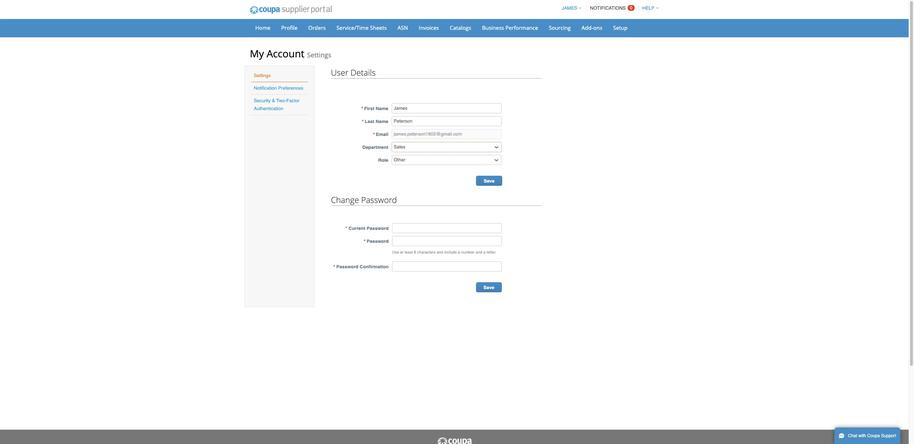 Task type: describe. For each thing, give the bounding box(es) containing it.
home
[[255, 24, 271, 31]]

1 vertical spatial save
[[484, 285, 494, 290]]

1 and from the left
[[437, 250, 443, 255]]

sourcing
[[549, 24, 571, 31]]

coupa
[[867, 433, 880, 438]]

password for change password
[[361, 194, 397, 206]]

notification
[[254, 85, 277, 91]]

user
[[331, 67, 349, 78]]

user details
[[331, 67, 376, 78]]

2 and from the left
[[476, 250, 482, 255]]

0 vertical spatial save
[[484, 178, 495, 184]]

0 vertical spatial save button
[[476, 176, 502, 186]]

name for * first name
[[376, 106, 388, 111]]

my
[[250, 47, 264, 60]]

password up the * password
[[367, 226, 389, 231]]

notification preferences
[[254, 85, 303, 91]]

notification preferences link
[[254, 85, 303, 91]]

profile link
[[277, 22, 302, 33]]

service/time sheets link
[[332, 22, 392, 33]]

setup link
[[609, 22, 632, 33]]

add-ons
[[582, 24, 602, 31]]

two-
[[276, 98, 286, 103]]

* password
[[364, 239, 389, 244]]

* for * last name
[[362, 119, 364, 124]]

security
[[254, 98, 271, 103]]

* current password
[[346, 226, 389, 231]]

name for * last name
[[376, 119, 388, 124]]

password for * password confirmation
[[336, 264, 358, 269]]

invoices
[[419, 24, 439, 31]]

* first name
[[361, 106, 388, 111]]

navigation containing notifications 0
[[559, 1, 659, 15]]

details
[[351, 67, 376, 78]]

* password confirmation
[[334, 264, 389, 269]]

use at least 8 characters and include a number and a letter.
[[392, 250, 496, 255]]

service/time
[[337, 24, 369, 31]]

help
[[642, 5, 655, 11]]

use
[[392, 250, 399, 255]]

* for * password confirmation
[[334, 264, 335, 269]]

* for * first name
[[361, 106, 363, 111]]

characters
[[417, 250, 436, 255]]

home link
[[251, 22, 275, 33]]

change password
[[331, 194, 397, 206]]

last
[[365, 119, 374, 124]]

james
[[562, 5, 577, 11]]

chat with coupa support
[[848, 433, 896, 438]]

business
[[482, 24, 504, 31]]

number
[[461, 250, 475, 255]]

orders link
[[304, 22, 330, 33]]

settings inside "my account settings"
[[307, 51, 331, 59]]

sourcing link
[[544, 22, 576, 33]]

catalogs
[[450, 24, 471, 31]]



Task type: locate. For each thing, give the bounding box(es) containing it.
settings up the notification
[[254, 73, 271, 78]]

0 horizontal spatial coupa supplier portal image
[[245, 1, 337, 19]]

email
[[376, 132, 388, 137]]

navigation
[[559, 1, 659, 15]]

profile
[[281, 24, 298, 31]]

and right number at the bottom
[[476, 250, 482, 255]]

None text field
[[392, 129, 501, 139]]

1 horizontal spatial coupa supplier portal image
[[436, 437, 472, 444]]

notifications
[[590, 5, 626, 11]]

asn
[[398, 24, 408, 31]]

asn link
[[393, 22, 413, 33]]

role
[[378, 158, 388, 163]]

performance
[[506, 24, 538, 31]]

save button
[[476, 176, 502, 186], [476, 282, 502, 292]]

and
[[437, 250, 443, 255], [476, 250, 482, 255]]

* last name
[[362, 119, 388, 124]]

* for * current password
[[346, 226, 348, 231]]

1 a from the left
[[458, 250, 460, 255]]

a left letter.
[[483, 250, 486, 255]]

password for * password
[[367, 239, 389, 244]]

letter.
[[487, 250, 496, 255]]

1 vertical spatial name
[[376, 119, 388, 124]]

8
[[414, 250, 416, 255]]

my account settings
[[250, 47, 331, 60]]

2 a from the left
[[483, 250, 486, 255]]

0 horizontal spatial a
[[458, 250, 460, 255]]

business performance
[[482, 24, 538, 31]]

and left "include"
[[437, 250, 443, 255]]

account
[[267, 47, 305, 60]]

1 name from the top
[[376, 106, 388, 111]]

chat with coupa support button
[[835, 428, 901, 444]]

0 horizontal spatial and
[[437, 250, 443, 255]]

add-
[[582, 24, 593, 31]]

with
[[859, 433, 866, 438]]

include
[[444, 250, 457, 255]]

settings link
[[254, 73, 271, 78]]

change
[[331, 194, 359, 206]]

preferences
[[278, 85, 303, 91]]

first
[[364, 106, 374, 111]]

1 vertical spatial settings
[[254, 73, 271, 78]]

0 vertical spatial coupa supplier portal image
[[245, 1, 337, 19]]

settings up user
[[307, 51, 331, 59]]

business performance link
[[477, 22, 543, 33]]

0 vertical spatial name
[[376, 106, 388, 111]]

add-ons link
[[577, 22, 607, 33]]

1 vertical spatial save button
[[476, 282, 502, 292]]

save
[[484, 178, 495, 184], [484, 285, 494, 290]]

1 horizontal spatial settings
[[307, 51, 331, 59]]

security & two-factor authentication link
[[254, 98, 300, 111]]

support
[[881, 433, 896, 438]]

1 horizontal spatial a
[[483, 250, 486, 255]]

notifications 0
[[590, 5, 633, 11]]

invoices link
[[414, 22, 444, 33]]

name right first
[[376, 106, 388, 111]]

confirmation
[[360, 264, 389, 269]]

&
[[272, 98, 275, 103]]

1 horizontal spatial and
[[476, 250, 482, 255]]

* for * password
[[364, 239, 366, 244]]

setup
[[613, 24, 628, 31]]

catalogs link
[[445, 22, 476, 33]]

None password field
[[392, 223, 502, 233], [392, 236, 502, 246], [392, 262, 502, 272], [392, 223, 502, 233], [392, 236, 502, 246], [392, 262, 502, 272]]

at
[[400, 250, 403, 255]]

* for * email
[[373, 132, 375, 137]]

sheets
[[370, 24, 387, 31]]

current
[[349, 226, 365, 231]]

orders
[[308, 24, 326, 31]]

*
[[361, 106, 363, 111], [362, 119, 364, 124], [373, 132, 375, 137], [346, 226, 348, 231], [364, 239, 366, 244], [334, 264, 335, 269]]

chat
[[848, 433, 857, 438]]

0 vertical spatial settings
[[307, 51, 331, 59]]

name right last
[[376, 119, 388, 124]]

service/time sheets
[[337, 24, 387, 31]]

* email
[[373, 132, 388, 137]]

password down * current password
[[367, 239, 389, 244]]

james link
[[559, 5, 582, 11]]

security & two-factor authentication
[[254, 98, 300, 111]]

help link
[[639, 5, 659, 11]]

a right "include"
[[458, 250, 460, 255]]

None text field
[[392, 103, 501, 113], [392, 116, 501, 126], [392, 103, 501, 113], [392, 116, 501, 126]]

ons
[[593, 24, 602, 31]]

authentication
[[254, 106, 283, 111]]

least
[[404, 250, 413, 255]]

password left confirmation
[[336, 264, 358, 269]]

0 horizontal spatial settings
[[254, 73, 271, 78]]

password up * current password
[[361, 194, 397, 206]]

settings
[[307, 51, 331, 59], [254, 73, 271, 78]]

0
[[630, 5, 633, 10]]

a
[[458, 250, 460, 255], [483, 250, 486, 255]]

name
[[376, 106, 388, 111], [376, 119, 388, 124]]

factor
[[286, 98, 300, 103]]

coupa supplier portal image
[[245, 1, 337, 19], [436, 437, 472, 444]]

1 vertical spatial coupa supplier portal image
[[436, 437, 472, 444]]

department
[[362, 145, 388, 150]]

2 name from the top
[[376, 119, 388, 124]]

password
[[361, 194, 397, 206], [367, 226, 389, 231], [367, 239, 389, 244], [336, 264, 358, 269]]



